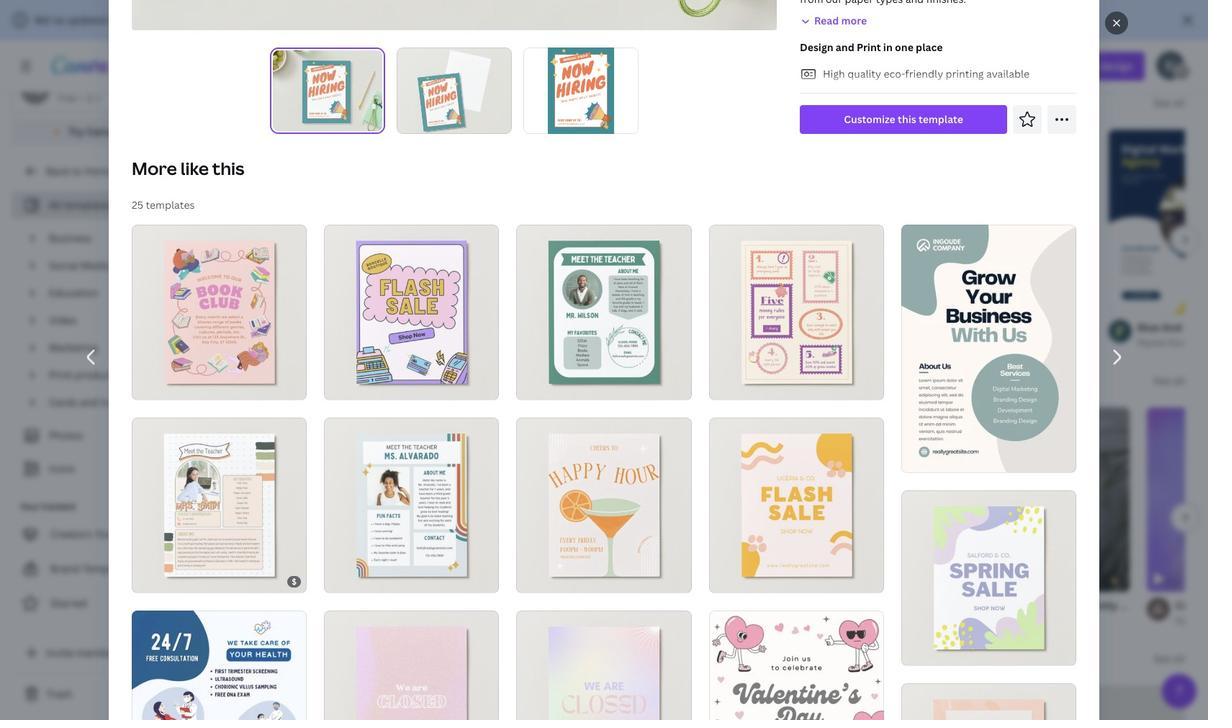 Task type: vqa. For each thing, say whether or not it's contained in the screenshot.
3rd all from the top
yes



Task type: locate. For each thing, give the bounding box(es) containing it.
print up cards
[[49, 368, 73, 382]]

modern inside modern meet the slp handout for parents zuzel
[[831, 321, 869, 334]]

green inside beige and green launch event modern facebook post dedesenho
[[752, 599, 782, 612]]

1 see from the top
[[1154, 96, 1172, 109]]

1 horizontal spatial turquoise and orange retro illustration now hiring flyer image
[[548, 48, 615, 134]]

zuzel link
[[831, 336, 944, 350]]

0 horizontal spatial this
[[212, 156, 245, 180]]

this left 'template'
[[898, 112, 917, 126]]

post inside maroon and white photo heavy famine/poverty crisis hub facebook post canva creative studio
[[805, 599, 826, 612]]

1 horizontal spatial facebook
[[755, 599, 802, 612]]

aleksandra chubar link
[[683, 336, 784, 350]]

2 down aleksandra chubar link at right top
[[736, 383, 740, 393]]

post
[[805, 599, 826, 612], [944, 599, 965, 612]]

content
[[41, 501, 76, 513]]

templates right 25 in the left top of the page
[[146, 198, 195, 212]]

all down eight
[[1174, 652, 1186, 666]]

None search field
[[613, 52, 949, 81]]

change
[[298, 13, 333, 27]]

in
[[884, 40, 893, 54]]

of left use
[[161, 13, 171, 27]]

creators
[[50, 527, 92, 541]]

see all down raytas studio link
[[1154, 374, 1186, 387]]

0 vertical spatial olmos
[[228, 58, 254, 71]]

red grey retro illustrated cute heart mascot valentine's day party invitation flyer image
[[709, 611, 884, 720]]

maroon and white photo heavy famine/poverty crisis hub facebook post link
[[465, 598, 826, 614]]

studio inside maroon and white photo heavy famine/poverty crisis hub facebook post canva creative studio
[[530, 614, 557, 627]]

1 horizontal spatial white minimalist business marketing agency flyer image
[[902, 225, 1077, 472]]

modern up zuzel
[[831, 321, 869, 334]]

1 vertical spatial business
[[49, 231, 92, 245]]

1 vertical spatial modern
[[853, 599, 892, 612]]

read
[[815, 14, 839, 27]]

1 horizontal spatial blue illustration medical service flyer image
[[961, 130, 1092, 314]]

0 horizontal spatial post
[[805, 599, 826, 612]]

eight gr
[[1176, 614, 1209, 627]]

templates right all
[[64, 198, 113, 212]]

0 horizontal spatial blue illustration medical service flyer image
[[132, 611, 307, 720]]

0 vertical spatial blue illustration medical service flyer image
[[961, 130, 1092, 314]]

see all link down deck
[[1154, 96, 1186, 109]]

see all down deck
[[1154, 96, 1186, 109]]

to right back
[[72, 164, 82, 178]]

templates for 25 templates
[[146, 198, 195, 212]]

print products
[[49, 368, 119, 382]]

and inside maroon and white photo heavy famine/poverty crisis hub facebook post canva creative studio
[[505, 599, 524, 612]]

olmos carlos link
[[228, 58, 527, 72], [990, 336, 1092, 350]]

0 vertical spatial print
[[857, 40, 881, 54]]

turquoise and orange retro illustration now hiring flyer image
[[548, 48, 615, 134], [347, 130, 489, 314]]

see all link down raytas studio link
[[1154, 374, 1186, 387]]

1 vertical spatial see all
[[1154, 374, 1186, 387]]

olmos for grey
[[228, 58, 254, 71]]

cream
[[918, 42, 950, 56]]

1 vertical spatial olmos carlos link
[[990, 336, 1092, 350]]

0 horizontal spatial olmos carlos link
[[228, 58, 527, 72]]

and for design and print in one place
[[836, 40, 855, 54]]

modern right event
[[853, 599, 892, 612]]

1 horizontal spatial print
[[857, 40, 881, 54]]

and
[[194, 13, 213, 27], [836, 40, 855, 54], [80, 395, 98, 409], [505, 599, 524, 612], [731, 599, 750, 612]]

flyer
[[1152, 321, 1176, 334]]

take care creative link
[[918, 58, 1209, 72]]

1 post from the left
[[805, 599, 826, 612]]

0 horizontal spatial olmos
[[228, 58, 254, 71]]

blue illustration medical service flyer image
[[961, 130, 1092, 314], [132, 611, 307, 720]]

for
[[984, 321, 999, 334]]

business up social
[[49, 231, 92, 245]]

1 horizontal spatial templates
[[146, 198, 195, 212]]

1 all from the top
[[1174, 96, 1186, 109]]

pitch
[[1115, 42, 1141, 56]]

icons
[[49, 462, 75, 475]]

olmos down blue
[[990, 336, 1017, 349]]

and down read more on the top right
[[836, 40, 855, 54]]

1 vertical spatial to
[[72, 164, 82, 178]]

presentation
[[390, 42, 453, 56]]

use
[[174, 13, 192, 27]]

facebook inside beige and green launch event modern facebook post dedesenho
[[894, 599, 941, 612]]

1 vertical spatial olmos
[[990, 336, 1017, 349]]

$
[[292, 576, 297, 587]]

see all link down eight
[[1154, 652, 1186, 666]]

raytas studio link
[[1138, 336, 1209, 350]]

of up starred link
[[148, 576, 156, 587]]

all down "presenta" on the top right
[[1174, 96, 1186, 109]]

2 down marketing link
[[158, 383, 163, 393]]

carlos inside grey minimalist business project presentation olmos carlos
[[257, 58, 283, 71]]

high quality eco-friendly printing available
[[823, 67, 1030, 81]]

white minimalist business marketing agency flyer image
[[506, 130, 637, 314], [902, 225, 1077, 472]]

all down raytas studio link
[[1174, 374, 1186, 387]]

print left in
[[857, 40, 881, 54]]

0 vertical spatial carlos
[[257, 58, 283, 71]]

2 up white
[[543, 576, 548, 587]]

creative
[[601, 58, 636, 71], [960, 58, 995, 71], [256, 614, 290, 627], [493, 614, 528, 627], [967, 614, 1002, 627]]

cream neutral minimalist new business pitch deck presenta link
[[918, 42, 1209, 58]]

-
[[433, 336, 436, 349]]

post inside beige and green launch event modern facebook post dedesenho
[[944, 599, 965, 612]]

products
[[75, 368, 119, 382]]

terms
[[129, 13, 158, 27]]

emails.
[[556, 13, 590, 27]]

printing
[[946, 67, 984, 81]]

see all down eight
[[1154, 652, 1186, 666]]

olmos carlos link down project at left top
[[228, 58, 527, 72]]

canva inside maroon and white photo heavy famine/poverty crisis hub facebook post canva creative studio
[[465, 614, 491, 627]]

1 horizontal spatial green
[[752, 599, 782, 612]]

invite
[[46, 646, 74, 660]]

green
[[573, 42, 602, 56], [752, 599, 782, 612]]

see
[[1154, 96, 1172, 109], [1154, 374, 1172, 387], [1154, 652, 1172, 666]]

1 of 2 link
[[132, 225, 307, 400], [324, 225, 499, 400], [517, 225, 692, 400], [709, 225, 884, 400], [132, 418, 307, 593], [517, 418, 692, 593], [709, 418, 884, 594], [902, 490, 1077, 665]]

and left white
[[505, 599, 524, 612]]

maroon and white photo heavy famine/poverty crisis hub facebook post image
[[436, 408, 656, 592]]

1 vertical spatial blue illustration medical service flyer image
[[132, 611, 307, 720]]

you
[[95, 527, 113, 541]]

blue and yellow digital marketing agency flyer image
[[1109, 130, 1209, 314]]

1 vertical spatial green
[[752, 599, 782, 612]]

2 post from the left
[[944, 599, 965, 612]]

1 of 2 up white
[[527, 576, 548, 587]]

black & white minimalist aesthetic initials font logo image
[[199, 686, 383, 720]]

of up elegant circle signature photography logo
[[918, 648, 926, 659]]

0 vertical spatial see all link
[[1154, 96, 1186, 109]]

0 vertical spatial this
[[898, 112, 917, 126]]

friendly
[[906, 67, 944, 81]]

1 of 2
[[142, 383, 163, 393], [334, 383, 355, 393], [527, 383, 548, 393], [719, 383, 740, 393], [142, 576, 163, 587], [527, 576, 548, 587], [719, 576, 740, 587], [912, 648, 932, 659]]

this right like
[[212, 156, 245, 180]]

2 vertical spatial see all link
[[1154, 652, 1186, 666]]

2 see all link from the top
[[1154, 374, 1186, 387]]

1 horizontal spatial post
[[944, 599, 965, 612]]

zuzel
[[831, 336, 852, 349]]

and right use
[[194, 13, 213, 27]]

and for maroon and white photo heavy famine/poverty crisis hub facebook post canva creative studio
[[505, 599, 524, 612]]

print products link
[[43, 362, 179, 389]]

business
[[307, 42, 350, 56]]

crisis
[[703, 599, 730, 612]]

1 horizontal spatial olmos
[[990, 336, 1017, 349]]

carlos inside blue illustration medical service flyer olmos carlos
[[1019, 336, 1046, 349]]

green blobs basic simple presentation canva creative studio
[[573, 42, 763, 71]]

3 see from the top
[[1154, 652, 1172, 666]]

green minimalist company case study flyer portrait image
[[199, 130, 329, 314]]

0 vertical spatial olmos carlos link
[[228, 58, 527, 72]]

creators you follow link
[[12, 520, 187, 549]]

carlos down minimalist
[[257, 58, 283, 71]]

invitations
[[101, 395, 152, 409]]

your content
[[20, 501, 76, 513]]

grey
[[228, 42, 251, 56]]

0 vertical spatial modern
[[831, 321, 869, 334]]

1 horizontal spatial to
[[285, 13, 296, 27]]

2 vertical spatial see all
[[1154, 652, 1186, 666]]

and for cards and invitations
[[80, 395, 98, 409]]

0 vertical spatial see all
[[1154, 96, 1186, 109]]

olmos carlos link down "illustration"
[[990, 336, 1092, 350]]

creative inside cream neutral minimalist new business pitch deck presenta take care creative
[[960, 58, 995, 71]]

invite members
[[46, 646, 122, 660]]

0 horizontal spatial print
[[49, 368, 73, 382]]

green up dedesenho link
[[752, 599, 782, 612]]

green blobs basic simple presentation link
[[573, 42, 872, 58]]

3 all from the top
[[1174, 652, 1186, 666]]

using
[[502, 13, 528, 27]]

and up dedesenho
[[731, 599, 750, 612]]

3 see all from the top
[[1154, 652, 1186, 666]]

of down aleksandra chubar link at right top
[[725, 383, 734, 393]]

2
[[158, 383, 163, 393], [351, 383, 355, 393], [543, 383, 548, 393], [736, 383, 740, 393], [158, 576, 163, 587], [543, 576, 548, 587], [736, 576, 740, 587], [928, 648, 932, 659]]

trash link
[[12, 680, 187, 709]]

see for facebook posts
[[1154, 374, 1172, 387]]

of right posts at left bottom
[[341, 383, 349, 393]]

2 vertical spatial all
[[1174, 652, 1186, 666]]

gr
[[1199, 614, 1209, 627]]

of up invitations at the bottom of the page
[[148, 383, 156, 393]]

2 right posts at left bottom
[[351, 383, 355, 393]]

canva inside button
[[86, 125, 117, 138]]

this
[[898, 112, 917, 126], [212, 156, 245, 180]]

olmos carlos link for business
[[228, 58, 527, 72]]

video
[[49, 313, 77, 327]]

0 horizontal spatial green
[[573, 42, 602, 56]]

3 see all link from the top
[[1154, 652, 1186, 666]]

templates
[[64, 198, 113, 212], [146, 198, 195, 212]]

back to home
[[46, 164, 113, 178]]

and inside beige and green launch event modern facebook post dedesenho
[[731, 599, 750, 612]]

2 horizontal spatial facebook
[[894, 599, 941, 612]]

and right cards
[[80, 395, 98, 409]]

all templates
[[49, 198, 113, 212]]

like
[[181, 156, 209, 180]]

2 vertical spatial see
[[1154, 652, 1172, 666]]

2 up hub
[[736, 576, 740, 587]]

1 see all link from the top
[[1154, 96, 1186, 109]]

social media
[[49, 259, 110, 272]]

see all for facebook posts
[[1154, 374, 1186, 387]]

templates for all templates
[[64, 198, 113, 212]]

olmos down grey
[[228, 58, 254, 71]]

accounts
[[415, 13, 460, 27]]

high
[[823, 67, 845, 81]]

1 horizontal spatial canva creative studio
[[939, 614, 1031, 627]]

back to home link
[[12, 157, 187, 186]]

0 vertical spatial green
[[573, 42, 602, 56]]

2 see all from the top
[[1154, 374, 1186, 387]]

olmos inside blue illustration medical service flyer olmos carlos
[[990, 336, 1017, 349]]

2 templates from the left
[[146, 198, 195, 212]]

1 templates from the left
[[64, 198, 113, 212]]

presentation
[[700, 42, 763, 56]]

business up 'take care creative' link
[[1070, 42, 1113, 56]]

2 see from the top
[[1154, 374, 1172, 387]]

dedesenho
[[702, 614, 750, 627]]

0 horizontal spatial carlos
[[257, 58, 283, 71]]

terms of use link
[[129, 13, 192, 27]]

0 vertical spatial business
[[1070, 42, 1113, 56]]

1 horizontal spatial carlos
[[1019, 336, 1046, 349]]

basic
[[635, 42, 661, 56]]

dedesenho link
[[702, 614, 893, 628]]

1 of 2 right posts at left bottom
[[334, 383, 355, 393]]

1 vertical spatial this
[[212, 156, 245, 180]]

all for facebook posts
[[1174, 374, 1186, 387]]

to right policy
[[285, 13, 296, 27]]

of up white
[[533, 576, 541, 587]]

aleksandra
[[683, 336, 729, 349]]

olmos inside grey minimalist business project presentation olmos carlos
[[228, 58, 254, 71]]

0 horizontal spatial templates
[[64, 198, 113, 212]]

deck
[[1143, 42, 1168, 56]]

carlos down "illustration"
[[1019, 336, 1046, 349]]

social media link
[[43, 252, 179, 279]]

1 vertical spatial all
[[1174, 374, 1186, 387]]

studio
[[638, 58, 665, 71], [475, 336, 503, 349], [1168, 336, 1195, 349], [293, 614, 320, 627], [530, 614, 557, 627], [1004, 614, 1031, 627]]

business
[[1070, 42, 1113, 56], [49, 231, 92, 245]]

0 horizontal spatial canva creative studio
[[228, 614, 320, 627]]

2 all from the top
[[1174, 374, 1186, 387]]

0 horizontal spatial business
[[49, 231, 92, 245]]

modern meet the slp handout for parents link
[[831, 320, 1038, 336]]

2 canva creative studio from the left
[[939, 614, 1031, 627]]

1 horizontal spatial olmos carlos link
[[990, 336, 1092, 350]]

1 vertical spatial see all link
[[1154, 374, 1186, 387]]

marketing
[[49, 341, 97, 354]]

see all link for facebook posts
[[1154, 374, 1186, 387]]

green left blobs
[[573, 42, 602, 56]]

1 vertical spatial carlos
[[1019, 336, 1046, 349]]

0 vertical spatial all
[[1174, 96, 1186, 109]]

top level navigation element
[[127, 52, 579, 81]]

canva creative studio
[[228, 614, 320, 627], [939, 614, 1031, 627]]

1 vertical spatial see
[[1154, 374, 1172, 387]]

1 horizontal spatial business
[[1070, 42, 1113, 56]]

0 vertical spatial see
[[1154, 96, 1172, 109]]

all for logos
[[1174, 652, 1186, 666]]



Task type: describe. For each thing, give the bounding box(es) containing it.
modern inside beige and green launch event modern facebook post dedesenho
[[853, 599, 892, 612]]

blobs
[[605, 42, 633, 56]]

hub
[[732, 599, 753, 612]]

cream neutral minimalist new business pitch deck presentation image
[[889, 0, 1209, 36]]

posts
[[285, 372, 334, 396]]

icons link
[[20, 455, 179, 483]]

place
[[916, 40, 943, 54]]

tanya leclair - so swell studio
[[375, 336, 503, 349]]

1 canva creative studio from the left
[[228, 614, 320, 627]]

2 down pixelpick
[[543, 383, 548, 393]]

see all for logos
[[1154, 652, 1186, 666]]

of left 3
[[341, 576, 349, 587]]

modern meet the slp handout for parents image
[[802, 130, 944, 314]]

olmos carlos link for medical
[[990, 336, 1092, 350]]

of up hub
[[725, 576, 734, 587]]

business link
[[43, 225, 179, 252]]

how
[[336, 13, 356, 27]]

0 horizontal spatial to
[[72, 164, 82, 178]]

marketing link
[[43, 334, 179, 362]]

available
[[987, 67, 1030, 81]]

cards and invitations
[[49, 395, 152, 409]]

pixelpick
[[535, 336, 572, 349]]

modern meet the slp handout for parents zuzel
[[831, 321, 1038, 349]]

design and print in one place
[[800, 40, 943, 54]]

pixelpick link
[[535, 336, 637, 350]]

2 up elegant circle signature photography logo
[[928, 648, 932, 659]]

templates
[[82, 562, 132, 575]]

3
[[351, 576, 355, 587]]

raytas
[[1138, 336, 1166, 349]]

cream neutral minimalist new business pitch deck presenta take care creative
[[918, 42, 1209, 71]]

1 of 2 up hub
[[719, 576, 740, 587]]

eight
[[1176, 614, 1197, 627]]

updated
[[66, 13, 107, 27]]

modern minimalist graffiti dream brand logo image
[[1005, 686, 1190, 720]]

olmos for blue
[[990, 336, 1017, 349]]

1 see all from the top
[[1154, 96, 1186, 109]]

0 horizontal spatial facebook
[[199, 372, 282, 396]]

grey minimalist business project presentation image
[[199, 0, 527, 36]]

care
[[938, 58, 958, 71]]

try canva pro
[[68, 125, 136, 138]]

1 horizontal spatial this
[[898, 112, 917, 126]]

policy
[[253, 13, 283, 27]]

illustration
[[1015, 321, 1069, 334]]

slp
[[918, 321, 936, 334]]

heavy
[[589, 599, 620, 612]]

creative inside green blobs basic simple presentation canva creative studio
[[601, 58, 636, 71]]

we
[[358, 13, 372, 27]]

media
[[81, 259, 110, 272]]

free simple modern circle design studio logo image
[[602, 686, 787, 720]]

epitomi link
[[228, 336, 329, 350]]

trash
[[46, 687, 72, 701]]

medical
[[1071, 321, 1110, 334]]

see for logos
[[1154, 652, 1172, 666]]

launch
[[784, 599, 820, 612]]

home
[[85, 164, 113, 178]]

0 horizontal spatial white minimalist business marketing agency flyer image
[[506, 130, 637, 314]]

25 templates
[[132, 198, 195, 212]]

2 up starred link
[[158, 576, 163, 587]]

facebook inside maroon and white photo heavy famine/poverty crisis hub facebook post canva creative studio
[[755, 599, 802, 612]]

leclair
[[402, 336, 431, 349]]

1 vertical spatial print
[[49, 368, 73, 382]]

photo
[[557, 599, 587, 612]]

0 vertical spatial to
[[285, 13, 296, 27]]

creative inside maroon and white photo heavy famine/poverty crisis hub facebook post canva creative studio
[[493, 614, 528, 627]]

customize
[[844, 112, 896, 126]]

beige and green launch event modern facebook post image
[[673, 408, 893, 592]]

starred link
[[12, 589, 187, 618]]

1 of 2 up elegant circle signature photography logo
[[912, 648, 932, 659]]

education
[[49, 286, 98, 300]]

privacy
[[215, 13, 251, 27]]

photos
[[49, 429, 83, 442]]

more
[[132, 156, 177, 180]]

business inside cream neutral minimalist new business pitch deck presenta take care creative
[[1070, 42, 1113, 56]]

carlos for illustration
[[1019, 336, 1046, 349]]

aleksandra chubar
[[683, 336, 761, 349]]

customize this template
[[844, 112, 964, 126]]

green inside green blobs basic simple presentation canva creative studio
[[573, 42, 602, 56]]

and for beige and green launch event modern facebook post dedesenho
[[731, 599, 750, 612]]

carlos for minimalist
[[257, 58, 283, 71]]

the
[[899, 321, 915, 334]]

read more
[[815, 14, 867, 27]]

blue illustration medical service flyer olmos carlos
[[990, 321, 1176, 349]]

elegant circle signature photography logo image
[[804, 686, 988, 720]]

1 of 2 down follow
[[142, 576, 163, 587]]

brand
[[50, 562, 80, 575]]

presenta
[[1170, 42, 1209, 56]]

template
[[919, 112, 964, 126]]

read more button
[[800, 13, 1083, 29]]

blue
[[990, 321, 1012, 334]]

beige and green launch event modern facebook post link
[[702, 598, 965, 614]]

video link
[[43, 307, 179, 334]]

business inside "link"
[[49, 231, 92, 245]]

1 of 2 up invitations at the bottom of the page
[[142, 383, 163, 393]]

minimalist
[[253, 42, 305, 56]]

canva inside green blobs basic simple presentation canva creative studio
[[573, 58, 599, 71]]

project
[[353, 42, 388, 56]]

white
[[526, 599, 555, 612]]

chubar
[[731, 336, 761, 349]]

parents
[[1001, 321, 1038, 334]]

all
[[49, 198, 62, 212]]

maroon and white photo heavy famine/poverty crisis hub facebook post canva creative studio
[[465, 599, 826, 627]]

black and white aesthetic minimalist modern simple typography coconut cosmetics logo image
[[400, 686, 585, 720]]

1 of 2 down aleksandra chubar link at right top
[[719, 383, 740, 393]]

our
[[110, 13, 127, 27]]

cards
[[49, 395, 77, 409]]

cards and invitations link
[[43, 389, 179, 416]]

maroon
[[465, 599, 503, 612]]

handout
[[939, 321, 982, 334]]

education link
[[43, 279, 179, 307]]

see all link for logos
[[1154, 652, 1186, 666]]

privacy policy link
[[215, 13, 283, 27]]

studio inside green blobs basic simple presentation canva creative studio
[[638, 58, 665, 71]]

1 of 2 down pixelpick
[[527, 383, 548, 393]]

brand templates link
[[12, 555, 187, 583]]

back
[[46, 164, 69, 178]]

logos
[[199, 650, 249, 674]]

try
[[68, 125, 84, 138]]

of down pixelpick
[[533, 383, 541, 393]]

beige
[[702, 599, 729, 612]]

neutral
[[952, 42, 989, 56]]

beige & brown aesthetic elegant minimalist photographer pricing guide flyer image
[[654, 130, 784, 314]]

follow
[[115, 527, 147, 541]]

we've
[[35, 13, 64, 27]]

0 horizontal spatial turquoise and orange retro illustration now hiring flyer image
[[347, 130, 489, 314]]



